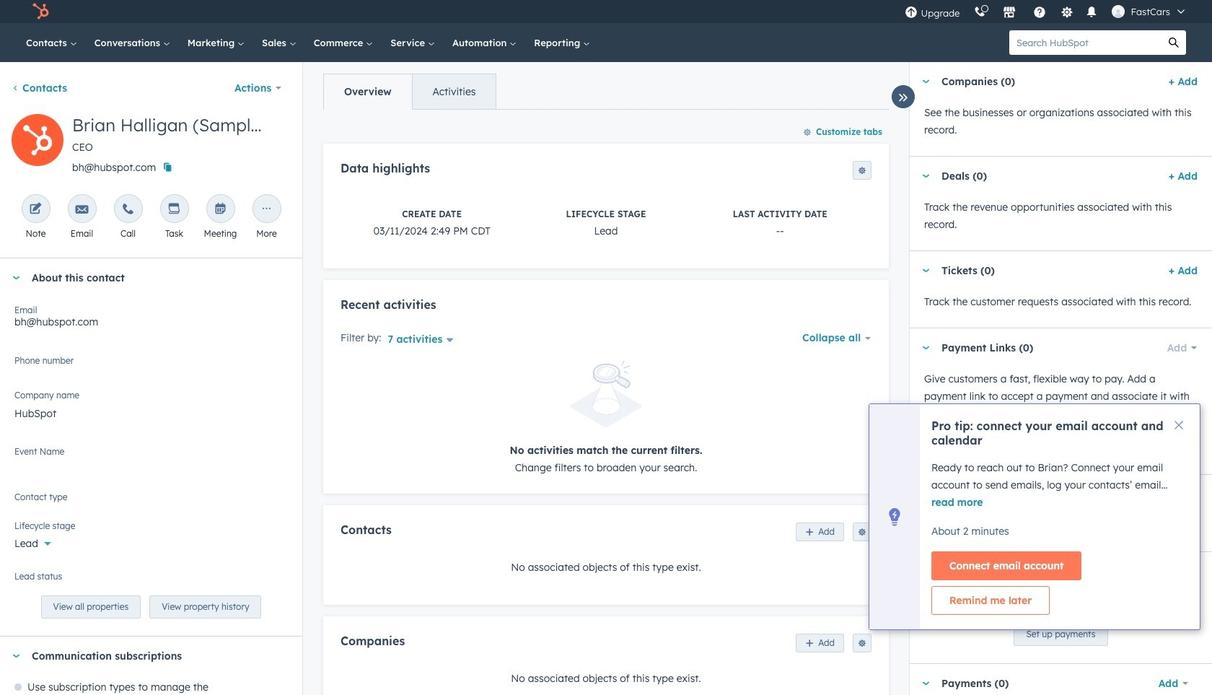 Task type: vqa. For each thing, say whether or not it's contained in the screenshot.
the Meeting image
yes



Task type: describe. For each thing, give the bounding box(es) containing it.
email image
[[75, 203, 88, 217]]

call image
[[122, 203, 135, 217]]

2 caret image from the top
[[922, 269, 930, 272]]

4 caret image from the top
[[922, 570, 930, 573]]

3 caret image from the top
[[922, 346, 930, 350]]

1 caret image from the top
[[922, 80, 930, 83]]



Task type: locate. For each thing, give the bounding box(es) containing it.
Search HubSpot search field
[[1010, 30, 1162, 55]]

more image
[[260, 203, 273, 217]]

None text field
[[14, 353, 288, 382]]

caret image
[[922, 174, 930, 178], [12, 276, 20, 280], [922, 493, 930, 496], [12, 654, 20, 658], [922, 682, 930, 685]]

navigation
[[323, 74, 497, 110]]

task image
[[168, 203, 181, 217]]

None text field
[[14, 398, 288, 427], [14, 444, 288, 473], [14, 398, 288, 427], [14, 444, 288, 473]]

alert
[[341, 361, 872, 476]]

caret image
[[922, 80, 930, 83], [922, 269, 930, 272], [922, 346, 930, 350], [922, 570, 930, 573]]

close image
[[1175, 421, 1184, 429]]

meeting image
[[214, 203, 227, 217]]

marketplaces image
[[1004, 6, 1017, 19]]

christina overa image
[[1113, 5, 1126, 18]]

note image
[[29, 203, 42, 217]]

menu
[[898, 0, 1195, 23]]



